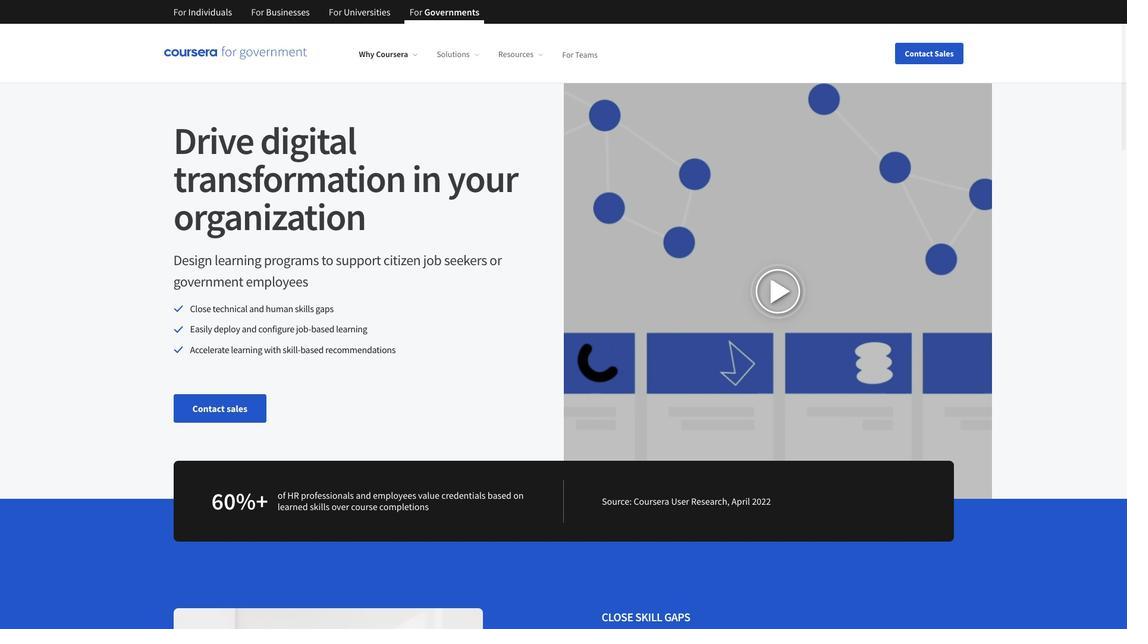 Task type: describe. For each thing, give the bounding box(es) containing it.
or
[[490, 251, 502, 270]]

hr
[[288, 490, 299, 502]]

credentials
[[442, 490, 486, 502]]

completions
[[380, 501, 429, 513]]

skills inside "of hr professionals and employees value credentials based on learned skills over course completions"
[[310, 501, 330, 513]]

professionals
[[301, 490, 354, 502]]

why coursera
[[359, 49, 408, 60]]

recommendations
[[326, 344, 396, 356]]

contact sales button
[[896, 43, 964, 64]]

seekers
[[444, 251, 487, 270]]

to
[[322, 251, 333, 270]]

and for configure
[[242, 323, 257, 335]]

of hr professionals and employees value credentials based on learned skills over course completions
[[278, 490, 524, 513]]

skill
[[636, 610, 663, 625]]

accelerate
[[190, 344, 229, 356]]

close skill gaps
[[602, 610, 691, 625]]

source:
[[602, 496, 632, 507]]

1 vertical spatial based
[[301, 344, 324, 356]]

close for close skill gaps
[[602, 610, 634, 625]]

your
[[448, 155, 518, 202]]

job
[[423, 251, 442, 270]]

0 vertical spatial skills
[[295, 303, 314, 315]]

digital
[[260, 117, 356, 164]]

programs
[[264, 251, 319, 270]]

employees inside "of hr professionals and employees value credentials based on learned skills over course completions"
[[373, 490, 416, 502]]

human
[[266, 303, 293, 315]]

for individuals
[[173, 6, 232, 18]]

configure
[[258, 323, 295, 335]]

transformation
[[173, 155, 406, 202]]

citizen
[[384, 251, 421, 270]]

for for governments
[[410, 6, 423, 18]]

value
[[418, 490, 440, 502]]

learning for with
[[231, 344, 262, 356]]

sales
[[935, 48, 954, 59]]

based inside "of hr professionals and employees value credentials based on learned skills over course completions"
[[488, 490, 512, 502]]

for for universities
[[329, 6, 342, 18]]

skill-
[[283, 344, 301, 356]]

governments
[[425, 6, 480, 18]]

video thumbnail image
[[564, 83, 992, 499]]

for teams link
[[562, 49, 598, 60]]

contact for contact sales
[[193, 403, 225, 415]]

0 vertical spatial based
[[311, 323, 334, 335]]

easily
[[190, 323, 212, 335]]

job-
[[296, 323, 311, 335]]



Task type: vqa. For each thing, say whether or not it's contained in the screenshot.
COURSERA image
no



Task type: locate. For each thing, give the bounding box(es) containing it.
1 vertical spatial learning
[[336, 323, 368, 335]]

based down the job-
[[301, 344, 324, 356]]

for for businesses
[[251, 6, 264, 18]]

1 vertical spatial close
[[602, 610, 634, 625]]

deploy
[[214, 323, 240, 335]]

0 horizontal spatial coursera
[[376, 49, 408, 60]]

with
[[264, 344, 281, 356]]

gaps
[[665, 610, 691, 625]]

employees left value
[[373, 490, 416, 502]]

skills
[[295, 303, 314, 315], [310, 501, 330, 513]]

0 vertical spatial contact
[[905, 48, 934, 59]]

why
[[359, 49, 375, 60]]

contact sales
[[193, 403, 248, 415]]

1 vertical spatial skills
[[310, 501, 330, 513]]

resources link
[[499, 49, 543, 60]]

0 vertical spatial close
[[190, 303, 211, 315]]

close for close technical and human skills gaps
[[190, 303, 211, 315]]

government
[[173, 273, 243, 291]]

employees
[[246, 273, 308, 291], [373, 490, 416, 502]]

design learning programs to support citizen job seekers or government employees
[[173, 251, 502, 291]]

design
[[173, 251, 212, 270]]

for left "universities"
[[329, 6, 342, 18]]

coursera left user
[[634, 496, 670, 507]]

for left businesses
[[251, 6, 264, 18]]

1 horizontal spatial contact
[[905, 48, 934, 59]]

sales
[[227, 403, 248, 415]]

user
[[672, 496, 690, 507]]

coursera
[[376, 49, 408, 60], [634, 496, 670, 507]]

learning up recommendations
[[336, 323, 368, 335]]

1 horizontal spatial employees
[[373, 490, 416, 502]]

for
[[173, 6, 187, 18], [251, 6, 264, 18], [329, 6, 342, 18], [410, 6, 423, 18], [562, 49, 574, 60]]

0 vertical spatial employees
[[246, 273, 308, 291]]

for governments
[[410, 6, 480, 18]]

contact sales link
[[173, 395, 267, 423]]

employees down programs
[[246, 273, 308, 291]]

drive digital transformation in your organization
[[173, 117, 518, 240]]

solutions
[[437, 49, 470, 60]]

for for individuals
[[173, 6, 187, 18]]

0 horizontal spatial close
[[190, 303, 211, 315]]

0 vertical spatial learning
[[215, 251, 261, 270]]

based left on
[[488, 490, 512, 502]]

1 vertical spatial employees
[[373, 490, 416, 502]]

for universities
[[329, 6, 391, 18]]

skills left over
[[310, 501, 330, 513]]

teams
[[576, 49, 598, 60]]

for left governments
[[410, 6, 423, 18]]

universities
[[344, 6, 391, 18]]

close left skill
[[602, 610, 634, 625]]

gaps
[[316, 303, 334, 315]]

0 vertical spatial coursera
[[376, 49, 408, 60]]

2 vertical spatial and
[[356, 490, 371, 502]]

source: coursera user research, april 2022
[[602, 496, 771, 507]]

over
[[332, 501, 349, 513]]

employees inside design learning programs to support citizen job seekers or government employees
[[246, 273, 308, 291]]

1 horizontal spatial coursera
[[634, 496, 670, 507]]

learning up government in the left top of the page
[[215, 251, 261, 270]]

organization
[[173, 193, 366, 240]]

0 horizontal spatial employees
[[246, 273, 308, 291]]

for left teams
[[562, 49, 574, 60]]

coursera for why
[[376, 49, 408, 60]]

60%+
[[212, 487, 268, 517]]

coursera for government image
[[164, 46, 307, 60]]

learned
[[278, 501, 308, 513]]

businesses
[[266, 6, 310, 18]]

learning inside design learning programs to support citizen job seekers or government employees
[[215, 251, 261, 270]]

individuals
[[188, 6, 232, 18]]

april
[[732, 496, 751, 507]]

drive
[[173, 117, 254, 164]]

close technical and human skills gaps
[[190, 303, 334, 315]]

skills left gaps
[[295, 303, 314, 315]]

technical
[[213, 303, 248, 315]]

1 vertical spatial contact
[[193, 403, 225, 415]]

and for human
[[249, 303, 264, 315]]

contact
[[905, 48, 934, 59], [193, 403, 225, 415]]

1 vertical spatial and
[[242, 323, 257, 335]]

and inside "of hr professionals and employees value credentials based on learned skills over course completions"
[[356, 490, 371, 502]]

support
[[336, 251, 381, 270]]

learning for programs
[[215, 251, 261, 270]]

learning left with
[[231, 344, 262, 356]]

close up easily
[[190, 303, 211, 315]]

learning
[[215, 251, 261, 270], [336, 323, 368, 335], [231, 344, 262, 356]]

coursera right why
[[376, 49, 408, 60]]

contact sales
[[905, 48, 954, 59]]

resources
[[499, 49, 534, 60]]

1 horizontal spatial close
[[602, 610, 634, 625]]

2 vertical spatial based
[[488, 490, 512, 502]]

contact for contact sales
[[905, 48, 934, 59]]

banner navigation
[[164, 0, 489, 24]]

coursera for source:
[[634, 496, 670, 507]]

0 horizontal spatial contact
[[193, 403, 225, 415]]

for left individuals
[[173, 6, 187, 18]]

contact inside contact sales button
[[905, 48, 934, 59]]

and left human
[[249, 303, 264, 315]]

solutions link
[[437, 49, 479, 60]]

for teams
[[562, 49, 598, 60]]

contact inside contact sales link
[[193, 403, 225, 415]]

0 vertical spatial and
[[249, 303, 264, 315]]

based down gaps
[[311, 323, 334, 335]]

why coursera link
[[359, 49, 418, 60]]

and
[[249, 303, 264, 315], [242, 323, 257, 335], [356, 490, 371, 502]]

easily deploy and configure job-based learning
[[190, 323, 368, 335]]

2022
[[752, 496, 771, 507]]

and right deploy
[[242, 323, 257, 335]]

course
[[351, 501, 378, 513]]

for businesses
[[251, 6, 310, 18]]

1 vertical spatial coursera
[[634, 496, 670, 507]]

research,
[[692, 496, 730, 507]]

2 vertical spatial learning
[[231, 344, 262, 356]]

and right over
[[356, 490, 371, 502]]

in
[[412, 155, 441, 202]]

accelerate learning with skill-based recommendations
[[190, 344, 396, 356]]

on
[[514, 490, 524, 502]]

of
[[278, 490, 286, 502]]

based
[[311, 323, 334, 335], [301, 344, 324, 356], [488, 490, 512, 502]]

close
[[190, 303, 211, 315], [602, 610, 634, 625]]



